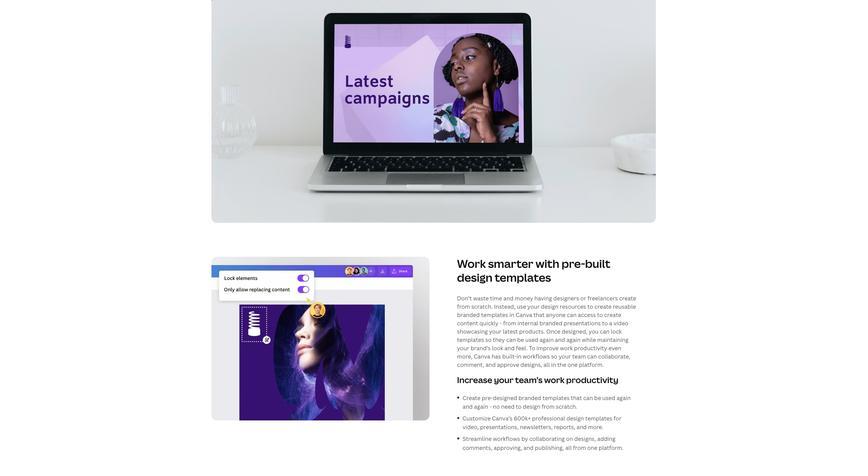 Task type: locate. For each thing, give the bounding box(es) containing it.
0 vertical spatial pre-
[[562, 256, 585, 271]]

that inside create pre-designed branded templates that can be used again and again - no need to design from scratch.
[[571, 394, 582, 402]]

0 vertical spatial work
[[560, 345, 573, 352]]

one
[[568, 361, 578, 369], [587, 444, 597, 452]]

create up the a
[[604, 311, 621, 319]]

all left the
[[543, 361, 550, 369]]

2 vertical spatial in
[[551, 361, 556, 369]]

1 horizontal spatial workflows
[[523, 353, 550, 360]]

productivity
[[574, 345, 607, 352], [566, 374, 618, 386]]

0 horizontal spatial used
[[525, 336, 538, 344]]

your up more,
[[457, 345, 469, 352]]

pre-
[[562, 256, 585, 271], [482, 394, 493, 402]]

that up the reports,
[[571, 394, 582, 402]]

-
[[500, 320, 502, 327], [490, 403, 492, 411]]

scratch. inside create pre-designed branded templates that can be used again and again - no need to design from scratch.
[[556, 403, 577, 411]]

create
[[463, 394, 480, 402]]

products.
[[519, 328, 545, 336]]

your down approve
[[494, 374, 514, 386]]

templates inside create pre-designed branded templates that can be used again and again - no need to design from scratch.
[[543, 394, 570, 402]]

your right use
[[527, 303, 540, 311]]

time
[[490, 295, 502, 302]]

scratch. inside don't waste time and money having designers or freelancers create from scratch. instead, use your design resources to create reusable branded templates in canva that anyone can access to create content quickly - from internal branded presentations to a video showcasing your latest products. once designed, you can lock templates so they can be used again and again while maintaining your brand's look and feel. to improve work productivity even more, canva has built-in workflows so your team can collaborate, comment, and approve designs, all in the one platform.
[[471, 303, 493, 311]]

used
[[525, 336, 538, 344], [602, 394, 615, 402]]

0 vertical spatial all
[[543, 361, 550, 369]]

0 vertical spatial platform.
[[579, 361, 604, 369]]

team
[[572, 353, 586, 360]]

create up reusable
[[619, 295, 636, 302]]

be up feel.
[[517, 336, 524, 344]]

scratch. down waste
[[471, 303, 493, 311]]

scratch. up the reports,
[[556, 403, 577, 411]]

don't
[[457, 295, 472, 302]]

quickly
[[479, 320, 498, 327]]

1 vertical spatial one
[[587, 444, 597, 452]]

to right need on the bottom right of the page
[[516, 403, 522, 411]]

that up "internal"
[[534, 311, 545, 319]]

1 vertical spatial -
[[490, 403, 492, 411]]

design up anyone
[[541, 303, 558, 311]]

and down 'create'
[[463, 403, 473, 411]]

canva down brand's
[[474, 353, 490, 360]]

can up the more.
[[583, 394, 593, 402]]

publishing,
[[535, 444, 564, 452]]

design
[[457, 270, 492, 285], [541, 303, 558, 311], [523, 403, 540, 411], [567, 415, 584, 422]]

create
[[619, 295, 636, 302], [595, 303, 612, 311], [604, 311, 621, 319]]

productivity down while
[[574, 345, 607, 352]]

has
[[492, 353, 501, 360]]

content
[[457, 320, 478, 327]]

0 vertical spatial canva
[[516, 311, 532, 319]]

1 vertical spatial designs,
[[574, 435, 596, 443]]

templates down showcasing
[[457, 336, 484, 344]]

0 horizontal spatial -
[[490, 403, 492, 411]]

once
[[546, 328, 560, 336]]

1 vertical spatial that
[[571, 394, 582, 402]]

all inside streamline workflows by collaborating on designs, adding comments, approving, and publishing, all from one platform.
[[565, 444, 572, 452]]

use
[[517, 303, 526, 311]]

0 vertical spatial scratch.
[[471, 303, 493, 311]]

1 horizontal spatial -
[[500, 320, 502, 327]]

work up team
[[560, 345, 573, 352]]

pre- up no
[[482, 394, 493, 402]]

2 horizontal spatial in
[[551, 361, 556, 369]]

1 vertical spatial pre-
[[482, 394, 493, 402]]

in down feel.
[[517, 353, 521, 360]]

1 vertical spatial workflows
[[493, 435, 520, 443]]

1 horizontal spatial that
[[571, 394, 582, 402]]

1 vertical spatial create
[[595, 303, 612, 311]]

1 vertical spatial canva
[[474, 353, 490, 360]]

workflows down to
[[523, 353, 550, 360]]

by
[[521, 435, 528, 443]]

used down products.
[[525, 336, 538, 344]]

0 horizontal spatial scratch.
[[471, 303, 493, 311]]

be up the more.
[[594, 394, 601, 402]]

and
[[503, 295, 514, 302], [555, 336, 565, 344], [505, 345, 515, 352], [486, 361, 496, 369], [463, 403, 473, 411], [577, 423, 587, 431], [523, 444, 534, 452]]

from down the reports,
[[573, 444, 586, 452]]

1 vertical spatial all
[[565, 444, 572, 452]]

0 horizontal spatial one
[[568, 361, 578, 369]]

designs,
[[521, 361, 542, 369], [574, 435, 596, 443]]

so down improve
[[551, 353, 557, 360]]

2 vertical spatial branded
[[519, 394, 541, 402]]

and down has
[[486, 361, 496, 369]]

all
[[543, 361, 550, 369], [565, 444, 572, 452]]

so left "they"
[[485, 336, 492, 344]]

from up latest
[[503, 320, 516, 327]]

1 horizontal spatial scratch.
[[556, 403, 577, 411]]

resources
[[560, 303, 586, 311]]

brand's
[[471, 345, 491, 352]]

in
[[509, 311, 514, 319], [517, 353, 521, 360], [551, 361, 556, 369]]

ui - locked elements (1) image
[[211, 257, 429, 421]]

for
[[614, 415, 622, 422]]

designs, right on
[[574, 435, 596, 443]]

with
[[536, 256, 559, 271]]

built-
[[502, 353, 517, 360]]

0 vertical spatial productivity
[[574, 345, 607, 352]]

- inside create pre-designed branded templates that can be used again and again - no need to design from scratch.
[[490, 403, 492, 411]]

0 horizontal spatial that
[[534, 311, 545, 319]]

on
[[566, 435, 573, 443]]

0 vertical spatial designs,
[[521, 361, 542, 369]]

0 vertical spatial -
[[500, 320, 502, 327]]

templates up professional
[[543, 394, 570, 402]]

again
[[540, 336, 554, 344], [566, 336, 581, 344], [617, 394, 631, 402], [474, 403, 488, 411]]

one down adding
[[587, 444, 597, 452]]

productivity down team
[[566, 374, 618, 386]]

in down instead,
[[509, 311, 514, 319]]

0 horizontal spatial workflows
[[493, 435, 520, 443]]

your up the
[[559, 353, 571, 360]]

workflows inside don't waste time and money having designers or freelancers create from scratch. instead, use your design resources to create reusable branded templates in canva that anyone can access to create content quickly - from internal branded presentations to a video showcasing your latest products. once designed, you can lock templates so they can be used again and again while maintaining your brand's look and feel. to improve work productivity even more, canva has built-in workflows so your team can collaborate, comment, and approve designs, all in the one platform.
[[523, 353, 550, 360]]

used up for at the right bottom
[[602, 394, 615, 402]]

design up "600k+"
[[523, 403, 540, 411]]

0 horizontal spatial all
[[543, 361, 550, 369]]

designed,
[[562, 328, 587, 336]]

that
[[534, 311, 545, 319], [571, 394, 582, 402]]

waste
[[473, 295, 489, 302]]

to
[[529, 345, 535, 352]]

from inside create pre-designed branded templates that can be used again and again - no need to design from scratch.
[[542, 403, 555, 411]]

one down team
[[568, 361, 578, 369]]

0 vertical spatial one
[[568, 361, 578, 369]]

in left the
[[551, 361, 556, 369]]

collaborating
[[529, 435, 565, 443]]

branded up once
[[540, 320, 562, 327]]

1 vertical spatial used
[[602, 394, 615, 402]]

1 vertical spatial scratch.
[[556, 403, 577, 411]]

designers
[[553, 295, 579, 302]]

work
[[560, 345, 573, 352], [544, 374, 565, 386]]

- left no
[[490, 403, 492, 411]]

0 vertical spatial so
[[485, 336, 492, 344]]

so
[[485, 336, 492, 344], [551, 353, 557, 360]]

0 horizontal spatial pre-
[[482, 394, 493, 402]]

and inside create pre-designed branded templates that can be used again and again - no need to design from scratch.
[[463, 403, 473, 411]]

video
[[614, 320, 628, 327]]

1 horizontal spatial used
[[602, 394, 615, 402]]

be
[[517, 336, 524, 344], [594, 394, 601, 402]]

1 vertical spatial branded
[[540, 320, 562, 327]]

from up professional
[[542, 403, 555, 411]]

canva
[[516, 311, 532, 319], [474, 353, 490, 360]]

1 vertical spatial productivity
[[566, 374, 618, 386]]

1 horizontal spatial one
[[587, 444, 597, 452]]

internal
[[517, 320, 538, 327]]

look
[[492, 345, 503, 352]]

templates up money
[[495, 270, 551, 285]]

one inside streamline workflows by collaborating on designs, adding comments, approving, and publishing, all from one platform.
[[587, 444, 597, 452]]

1 vertical spatial be
[[594, 394, 601, 402]]

branded
[[457, 311, 480, 319], [540, 320, 562, 327], [519, 394, 541, 402]]

to inside create pre-designed branded templates that can be used again and again - no need to design from scratch.
[[516, 403, 522, 411]]

branded down team's
[[519, 394, 541, 402]]

create down freelancers
[[595, 303, 612, 311]]

branded up content
[[457, 311, 480, 319]]

workflows up approving,
[[493, 435, 520, 443]]

0 vertical spatial be
[[517, 336, 524, 344]]

customize
[[463, 415, 491, 422]]

designs, up team's
[[521, 361, 542, 369]]

designed
[[493, 394, 517, 402]]

1 horizontal spatial all
[[565, 444, 572, 452]]

and left the more.
[[577, 423, 587, 431]]

0 vertical spatial create
[[619, 295, 636, 302]]

0 horizontal spatial canva
[[474, 353, 490, 360]]

money
[[515, 295, 533, 302]]

workflows
[[523, 353, 550, 360], [493, 435, 520, 443]]

1 horizontal spatial pre-
[[562, 256, 585, 271]]

0 vertical spatial used
[[525, 336, 538, 344]]

design up waste
[[457, 270, 492, 285]]

from
[[457, 303, 470, 311], [503, 320, 516, 327], [542, 403, 555, 411], [573, 444, 586, 452]]

comments,
[[463, 444, 492, 452]]

1 horizontal spatial so
[[551, 353, 557, 360]]

can
[[567, 311, 577, 319], [600, 328, 610, 336], [506, 336, 516, 344], [587, 353, 597, 360], [583, 394, 593, 402]]

access
[[578, 311, 596, 319]]

they
[[493, 336, 505, 344]]

you
[[589, 328, 599, 336]]

0 vertical spatial workflows
[[523, 353, 550, 360]]

reusable
[[613, 303, 636, 311]]

canva down use
[[516, 311, 532, 319]]

more.
[[588, 423, 603, 431]]

1 horizontal spatial designs,
[[574, 435, 596, 443]]

pre- inside work smarter with pre-built design templates
[[562, 256, 585, 271]]

designs, inside don't waste time and money having designers or freelancers create from scratch. instead, use your design resources to create reusable branded templates in canva that anyone can access to create content quickly - from internal branded presentations to a video showcasing your latest products. once designed, you can lock templates so they can be used again and again while maintaining your brand's look and feel. to improve work productivity even more, canva has built-in workflows so your team can collaborate, comment, and approve designs, all in the one platform.
[[521, 361, 542, 369]]

- right quickly
[[500, 320, 502, 327]]

0 horizontal spatial designs,
[[521, 361, 542, 369]]

0 vertical spatial that
[[534, 311, 545, 319]]

can down the a
[[600, 328, 610, 336]]

platform. inside streamline workflows by collaborating on designs, adding comments, approving, and publishing, all from one platform.
[[599, 444, 624, 452]]

templates up the more.
[[585, 415, 612, 422]]

1 vertical spatial platform.
[[599, 444, 624, 452]]

platform. down adding
[[599, 444, 624, 452]]

templates
[[495, 270, 551, 285], [481, 311, 508, 319], [457, 336, 484, 344], [543, 394, 570, 402], [585, 415, 612, 422]]

built
[[585, 256, 610, 271]]

to
[[587, 303, 593, 311], [597, 311, 603, 319], [602, 320, 608, 327], [516, 403, 522, 411]]

0 horizontal spatial be
[[517, 336, 524, 344]]

branded inside create pre-designed branded templates that can be used again and again - no need to design from scratch.
[[519, 394, 541, 402]]

scratch.
[[471, 303, 493, 311], [556, 403, 577, 411]]

1 horizontal spatial canva
[[516, 311, 532, 319]]

pre- right with
[[562, 256, 585, 271]]

1 horizontal spatial in
[[517, 353, 521, 360]]

your
[[527, 303, 540, 311], [489, 328, 501, 336], [457, 345, 469, 352], [559, 353, 571, 360], [494, 374, 514, 386]]

templates up quickly
[[481, 311, 508, 319]]

design up the reports,
[[567, 415, 584, 422]]

again up improve
[[540, 336, 554, 344]]

600k+
[[514, 415, 531, 422]]

0 vertical spatial in
[[509, 311, 514, 319]]

be inside don't waste time and money having designers or freelancers create from scratch. instead, use your design resources to create reusable branded templates in canva that anyone can access to create content quickly - from internal branded presentations to a video showcasing your latest products. once designed, you can lock templates so they can be used again and again while maintaining your brand's look and feel. to improve work productivity even more, canva has built-in workflows so your team can collaborate, comment, and approve designs, all in the one platform.
[[517, 336, 524, 344]]

can inside create pre-designed branded templates that can be used again and again - no need to design from scratch.
[[583, 394, 593, 402]]

work down the
[[544, 374, 565, 386]]

increase your team's work productivity
[[457, 374, 618, 386]]

all down on
[[565, 444, 572, 452]]

platform. down team
[[579, 361, 604, 369]]

and down by
[[523, 444, 534, 452]]

1 horizontal spatial be
[[594, 394, 601, 402]]

design inside don't waste time and money having designers or freelancers create from scratch. instead, use your design resources to create reusable branded templates in canva that anyone can access to create content quickly - from internal branded presentations to a video showcasing your latest products. once designed, you can lock templates so they can be used again and again while maintaining your brand's look and feel. to improve work productivity even more, canva has built-in workflows so your team can collaborate, comment, and approve designs, all in the one platform.
[[541, 303, 558, 311]]

platform.
[[579, 361, 604, 369], [599, 444, 624, 452]]



Task type: vqa. For each thing, say whether or not it's contained in the screenshot.
the leftmost -
yes



Task type: describe. For each thing, give the bounding box(es) containing it.
more,
[[457, 353, 472, 360]]

professional
[[532, 415, 565, 422]]

collaborate,
[[598, 353, 630, 360]]

adding
[[597, 435, 615, 443]]

smarter
[[488, 256, 533, 271]]

platform. inside don't waste time and money having designers or freelancers create from scratch. instead, use your design resources to create reusable branded templates in canva that anyone can access to create content quickly - from internal branded presentations to a video showcasing your latest products. once designed, you can lock templates so they can be used again and again while maintaining your brand's look and feel. to improve work productivity even more, canva has built-in workflows so your team can collaborate, comment, and approve designs, all in the one platform.
[[579, 361, 604, 369]]

used inside don't waste time and money having designers or freelancers create from scratch. instead, use your design resources to create reusable branded templates in canva that anyone can access to create content quickly - from internal branded presentations to a video showcasing your latest products. once designed, you can lock templates so they can be used again and again while maintaining your brand's look and feel. to improve work productivity even more, canva has built-in workflows so your team can collaborate, comment, and approve designs, all in the one platform.
[[525, 336, 538, 344]]

streamline workflows by collaborating on designs, adding comments, approving, and publishing, all from one platform.
[[463, 435, 624, 452]]

latest
[[503, 328, 518, 336]]

while
[[582, 336, 596, 344]]

streamline
[[463, 435, 492, 443]]

0 horizontal spatial so
[[485, 336, 492, 344]]

to left the a
[[602, 320, 608, 327]]

instead,
[[494, 303, 515, 311]]

can down resources
[[567, 311, 577, 319]]

feel.
[[516, 345, 528, 352]]

0 vertical spatial branded
[[457, 311, 480, 319]]

team's
[[515, 374, 543, 386]]

to right access
[[597, 311, 603, 319]]

can down latest
[[506, 336, 516, 344]]

anyone
[[546, 311, 566, 319]]

one inside don't waste time and money having designers or freelancers create from scratch. instead, use your design resources to create reusable branded templates in canva that anyone can access to create content quickly - from internal branded presentations to a video showcasing your latest products. once designed, you can lock templates so they can be used again and again while maintaining your brand's look and feel. to improve work productivity even more, canva has built-in workflows so your team can collaborate, comment, and approve designs, all in the one platform.
[[568, 361, 578, 369]]

showcasing
[[457, 328, 488, 336]]

productivity inside don't waste time and money having designers or freelancers create from scratch. instead, use your design resources to create reusable branded templates in canva that anyone can access to create content quickly - from internal branded presentations to a video showcasing your latest products. once designed, you can lock templates so they can be used again and again while maintaining your brand's look and feel. to improve work productivity even more, canva has built-in workflows so your team can collaborate, comment, and approve designs, all in the one platform.
[[574, 345, 607, 352]]

from down don't on the bottom right of page
[[457, 303, 470, 311]]

work
[[457, 256, 486, 271]]

no
[[493, 403, 500, 411]]

work smarter with pre-built design templates
[[457, 256, 610, 285]]

designs, inside streamline workflows by collaborating on designs, adding comments, approving, and publishing, all from one platform.
[[574, 435, 596, 443]]

1 vertical spatial so
[[551, 353, 557, 360]]

and inside streamline workflows by collaborating on designs, adding comments, approving, and publishing, all from one platform.
[[523, 444, 534, 452]]

maintaining
[[597, 336, 629, 344]]

that inside don't waste time and money having designers or freelancers create from scratch. instead, use your design resources to create reusable branded templates in canva that anyone can access to create content quickly - from internal branded presentations to a video showcasing your latest products. once designed, you can lock templates so they can be used again and again while maintaining your brand's look and feel. to improve work productivity even more, canva has built-in workflows so your team can collaborate, comment, and approve designs, all in the one platform.
[[534, 311, 545, 319]]

freelancers
[[588, 295, 618, 302]]

reports,
[[554, 423, 575, 431]]

approve
[[497, 361, 519, 369]]

design inside 'customize canva's 600k+ professional design templates for video, presentations, newsletters, reports, and more.'
[[567, 415, 584, 422]]

customize canva's 600k+ professional design templates for video, presentations, newsletters, reports, and more.
[[463, 415, 622, 431]]

canva's
[[492, 415, 512, 422]]

presentations
[[564, 320, 601, 327]]

2 vertical spatial create
[[604, 311, 621, 319]]

be inside create pre-designed branded templates that can be used again and again - no need to design from scratch.
[[594, 394, 601, 402]]

and up built-
[[505, 345, 515, 352]]

templates inside work smarter with pre-built design templates
[[495, 270, 551, 285]]

increase
[[457, 374, 492, 386]]

video,
[[463, 423, 479, 431]]

don't waste time and money having designers or freelancers create from scratch. instead, use your design resources to create reusable branded templates in canva that anyone can access to create content quickly - from internal branded presentations to a video showcasing your latest products. once designed, you can lock templates so they can be used again and again while maintaining your brand's look and feel. to improve work productivity even more, canva has built-in workflows so your team can collaborate, comment, and approve designs, all in the one platform.
[[457, 295, 636, 369]]

the
[[557, 361, 566, 369]]

design inside work smarter with pre-built design templates
[[457, 270, 492, 285]]

again down designed,
[[566, 336, 581, 344]]

- inside don't waste time and money having designers or freelancers create from scratch. instead, use your design resources to create reusable branded templates in canva that anyone can access to create content quickly - from internal branded presentations to a video showcasing your latest products. once designed, you can lock templates so they can be used again and again while maintaining your brand's look and feel. to improve work productivity even more, canva has built-in workflows so your team can collaborate, comment, and approve designs, all in the one platform.
[[500, 320, 502, 327]]

design inside create pre-designed branded templates that can be used again and again - no need to design from scratch.
[[523, 403, 540, 411]]

again up for at the right bottom
[[617, 394, 631, 402]]

even
[[609, 345, 621, 352]]

comment,
[[457, 361, 484, 369]]

your up "they"
[[489, 328, 501, 336]]

can right team
[[587, 353, 597, 360]]

improve
[[537, 345, 559, 352]]

and inside 'customize canva's 600k+ professional design templates for video, presentations, newsletters, reports, and more.'
[[577, 423, 587, 431]]

from inside streamline workflows by collaborating on designs, adding comments, approving, and publishing, all from one platform.
[[573, 444, 586, 452]]

lock
[[611, 328, 622, 336]]

need
[[501, 403, 515, 411]]

or
[[580, 295, 586, 302]]

workflows inside streamline workflows by collaborating on designs, adding comments, approving, and publishing, all from one platform.
[[493, 435, 520, 443]]

ui - video thumbnail (new creative) (12) image
[[211, 0, 656, 223]]

and up instead,
[[503, 295, 514, 302]]

templates inside 'customize canva's 600k+ professional design templates for video, presentations, newsletters, reports, and more.'
[[585, 415, 612, 422]]

1 vertical spatial work
[[544, 374, 565, 386]]

0 horizontal spatial in
[[509, 311, 514, 319]]

presentations,
[[480, 423, 519, 431]]

newsletters,
[[520, 423, 553, 431]]

to up access
[[587, 303, 593, 311]]

1 vertical spatial in
[[517, 353, 521, 360]]

pre- inside create pre-designed branded templates that can be used again and again - no need to design from scratch.
[[482, 394, 493, 402]]

work inside don't waste time and money having designers or freelancers create from scratch. instead, use your design resources to create reusable branded templates in canva that anyone can access to create content quickly - from internal branded presentations to a video showcasing your latest products. once designed, you can lock templates so they can be used again and again while maintaining your brand's look and feel. to improve work productivity even more, canva has built-in workflows so your team can collaborate, comment, and approve designs, all in the one platform.
[[560, 345, 573, 352]]

used inside create pre-designed branded templates that can be used again and again - no need to design from scratch.
[[602, 394, 615, 402]]

and down once
[[555, 336, 565, 344]]

create pre-designed branded templates that can be used again and again - no need to design from scratch.
[[463, 394, 631, 411]]

a
[[609, 320, 612, 327]]

approving,
[[494, 444, 522, 452]]

all inside don't waste time and money having designers or freelancers create from scratch. instead, use your design resources to create reusable branded templates in canva that anyone can access to create content quickly - from internal branded presentations to a video showcasing your latest products. once designed, you can lock templates so they can be used again and again while maintaining your brand's look and feel. to improve work productivity even more, canva has built-in workflows so your team can collaborate, comment, and approve designs, all in the one platform.
[[543, 361, 550, 369]]

having
[[534, 295, 552, 302]]

again up customize
[[474, 403, 488, 411]]



